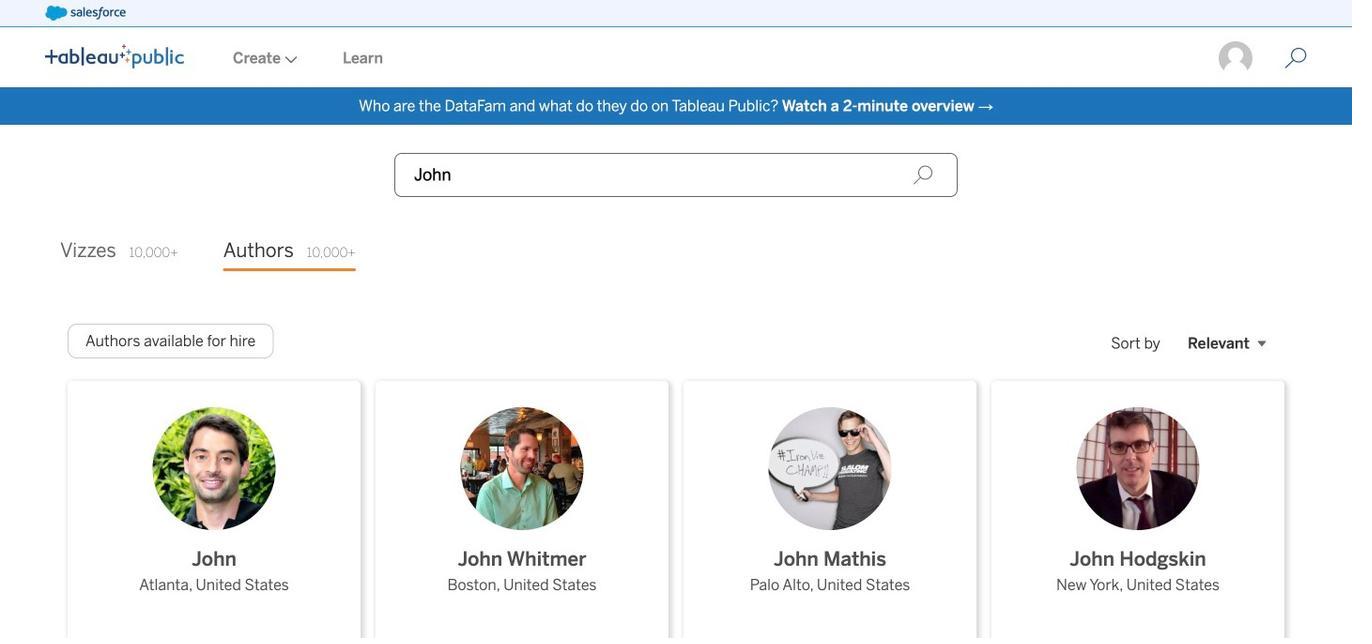 Task type: describe. For each thing, give the bounding box(es) containing it.
Search input field
[[395, 153, 958, 197]]

search image
[[913, 165, 934, 186]]

logo image
[[45, 44, 184, 69]]

avatar image for john mathis image
[[769, 408, 892, 531]]

create image
[[281, 56, 298, 63]]



Task type: locate. For each thing, give the bounding box(es) containing it.
tara.schultz image
[[1217, 39, 1255, 77]]

avatar image for john image
[[153, 408, 276, 531]]

go to search image
[[1263, 47, 1330, 70]]

salesforce logo image
[[45, 6, 126, 21]]

avatar image for john whitmer image
[[461, 408, 584, 531]]

avatar image for john hodgskin image
[[1077, 408, 1200, 531]]



Task type: vqa. For each thing, say whether or not it's contained in the screenshot.
Avatar image for Etalia Shakir at the top of the page
no



